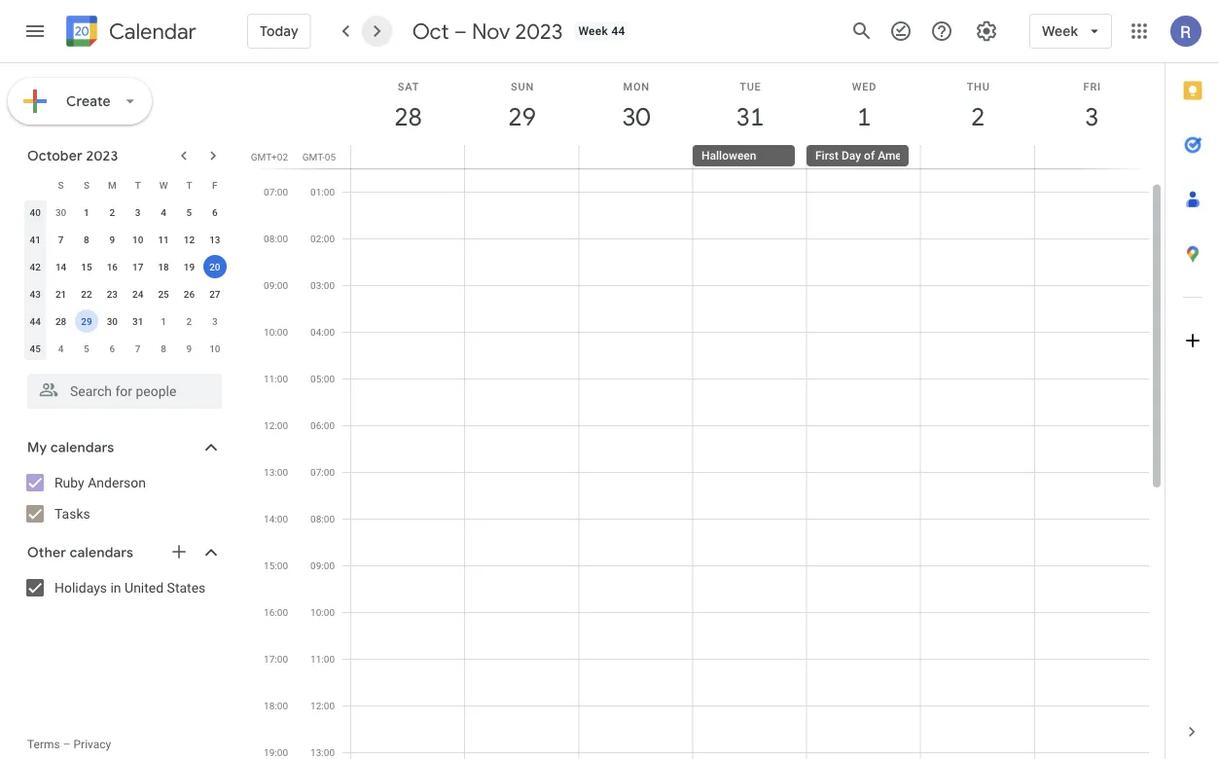 Task type: vqa. For each thing, say whether or not it's contained in the screenshot.


Task type: locate. For each thing, give the bounding box(es) containing it.
10 right november 9 element
[[209, 343, 220, 354]]

t right w
[[186, 179, 192, 191]]

october
[[27, 147, 83, 165]]

9 left 10 element
[[109, 234, 115, 245]]

9 left november 10 element
[[187, 343, 192, 354]]

10:00 right 16:00
[[311, 606, 335, 618]]

44
[[612, 24, 626, 38], [30, 315, 41, 327]]

1 horizontal spatial 2
[[187, 315, 192, 327]]

18 element
[[152, 255, 175, 278]]

1 vertical spatial 6
[[109, 343, 115, 354]]

grid
[[249, 63, 1165, 759]]

– for oct
[[454, 18, 467, 45]]

0 vertical spatial 1
[[856, 101, 870, 133]]

19
[[184, 261, 195, 273]]

5
[[187, 206, 192, 218], [84, 343, 89, 354]]

09:00 right the 15:00 at the bottom
[[311, 560, 335, 571]]

30 element
[[101, 310, 124, 333]]

november 7 element
[[126, 337, 150, 360]]

12:00 left 06:00
[[264, 420, 288, 431]]

0 horizontal spatial –
[[63, 738, 71, 752]]

0 vertical spatial 3
[[1084, 101, 1098, 133]]

28 element
[[49, 310, 73, 333]]

wed 1
[[853, 80, 877, 133]]

13:00
[[264, 466, 288, 478], [311, 747, 335, 758]]

29 right 28 element
[[81, 315, 92, 327]]

1 down wed
[[856, 101, 870, 133]]

other calendars button
[[4, 537, 241, 569]]

15
[[81, 261, 92, 273]]

08:00 left 02:00
[[264, 233, 288, 244]]

1 horizontal spatial 3
[[212, 315, 218, 327]]

1 vertical spatial 12:00
[[311, 700, 335, 712]]

october 2023
[[27, 147, 118, 165]]

24 element
[[126, 282, 150, 306]]

calendars for my calendars
[[51, 439, 114, 457]]

tue 31
[[735, 80, 763, 133]]

calendars up ruby
[[51, 439, 114, 457]]

0 horizontal spatial week
[[579, 24, 609, 38]]

1 right september 30 element
[[84, 206, 89, 218]]

my calendars button
[[4, 432, 241, 463]]

23 element
[[101, 282, 124, 306]]

1 horizontal spatial 8
[[161, 343, 166, 354]]

1 t from the left
[[135, 179, 141, 191]]

main drawer image
[[23, 19, 47, 43]]

10 left 11
[[132, 234, 143, 245]]

1 horizontal spatial 10
[[209, 343, 220, 354]]

0 horizontal spatial 6
[[109, 343, 115, 354]]

1 vertical spatial 07:00
[[311, 466, 335, 478]]

row group
[[22, 199, 228, 362]]

5 left november 6 'element'
[[84, 343, 89, 354]]

fri 3
[[1084, 80, 1102, 133]]

0 vertical spatial 08:00
[[264, 233, 288, 244]]

31 down tue
[[735, 101, 763, 133]]

1 vertical spatial 08:00
[[311, 513, 335, 525]]

30 inside mon 30
[[621, 101, 649, 133]]

20
[[209, 261, 220, 273]]

1 vertical spatial 2023
[[86, 147, 118, 165]]

08:00
[[264, 233, 288, 244], [311, 513, 335, 525]]

12:00
[[264, 420, 288, 431], [311, 700, 335, 712]]

calendars up in
[[70, 544, 133, 562]]

1 vertical spatial –
[[63, 738, 71, 752]]

44 up the mon
[[612, 24, 626, 38]]

29 down sun
[[507, 101, 535, 133]]

0 vertical spatial 7
[[58, 234, 64, 245]]

2 down the thu
[[970, 101, 984, 133]]

add other calendars image
[[169, 542, 189, 562]]

28 left 29 element
[[55, 315, 66, 327]]

anderson
[[88, 475, 146, 491]]

0 horizontal spatial 2
[[109, 206, 115, 218]]

holidays in united states
[[55, 580, 206, 596]]

0 horizontal spatial 28
[[55, 315, 66, 327]]

13:00 up 14:00 at the bottom left of page
[[264, 466, 288, 478]]

30 right 29 element
[[107, 315, 118, 327]]

1 horizontal spatial 44
[[612, 24, 626, 38]]

1 right 31 element
[[161, 315, 166, 327]]

4 up 11 element
[[161, 206, 166, 218]]

1 vertical spatial 1
[[84, 206, 89, 218]]

23
[[107, 288, 118, 300]]

thu
[[967, 80, 991, 92]]

07:00 down 06:00
[[311, 466, 335, 478]]

0 vertical spatial 29
[[507, 101, 535, 133]]

states
[[167, 580, 206, 596]]

tab list
[[1166, 63, 1220, 705]]

20, today element
[[203, 255, 227, 278]]

1 vertical spatial 11:00
[[311, 653, 335, 665]]

t
[[135, 179, 141, 191], [186, 179, 192, 191]]

30 right 40
[[55, 206, 66, 218]]

2 horizontal spatial 30
[[621, 101, 649, 133]]

2 horizontal spatial 3
[[1084, 101, 1098, 133]]

row
[[343, 145, 1150, 759], [22, 171, 228, 199], [22, 199, 228, 226], [22, 226, 228, 253], [22, 253, 228, 280], [22, 280, 228, 308], [22, 308, 228, 335], [22, 335, 228, 362]]

29
[[507, 101, 535, 133], [81, 315, 92, 327]]

08:00 right 14:00 at the bottom left of page
[[311, 513, 335, 525]]

11 element
[[152, 228, 175, 251]]

31 right '30' element
[[132, 315, 143, 327]]

31 link
[[728, 94, 773, 139]]

29 inside cell
[[81, 315, 92, 327]]

settings menu image
[[976, 19, 999, 43]]

30
[[621, 101, 649, 133], [55, 206, 66, 218], [107, 315, 118, 327]]

17
[[132, 261, 143, 273]]

tue
[[740, 80, 762, 92]]

11:00
[[264, 373, 288, 385], [311, 653, 335, 665]]

27 element
[[203, 282, 227, 306]]

28 down 'sat'
[[393, 101, 421, 133]]

10:00
[[264, 326, 288, 338], [311, 606, 335, 618]]

mon 30
[[621, 80, 650, 133]]

0 horizontal spatial 07:00
[[264, 186, 288, 198]]

1 horizontal spatial 11:00
[[311, 653, 335, 665]]

7
[[58, 234, 64, 245], [135, 343, 141, 354]]

1 vertical spatial 7
[[135, 343, 141, 354]]

row group containing 40
[[22, 199, 228, 362]]

0 horizontal spatial 10
[[132, 234, 143, 245]]

19 element
[[178, 255, 201, 278]]

1 vertical spatial 10:00
[[311, 606, 335, 618]]

29 element
[[75, 310, 98, 333]]

– right oct
[[454, 18, 467, 45]]

0 vertical spatial 11:00
[[264, 373, 288, 385]]

9
[[109, 234, 115, 245], [187, 343, 192, 354]]

t right m at the left
[[135, 179, 141, 191]]

6 up 13 element
[[212, 206, 218, 218]]

3 down fri
[[1084, 101, 1098, 133]]

2023 up m at the left
[[86, 147, 118, 165]]

2023 right nov
[[515, 18, 563, 45]]

0 vertical spatial 28
[[393, 101, 421, 133]]

8 left november 9 element
[[161, 343, 166, 354]]

22 element
[[75, 282, 98, 306]]

0 vertical spatial 09:00
[[264, 279, 288, 291]]

1 horizontal spatial 9
[[187, 343, 192, 354]]

november 2 element
[[178, 310, 201, 333]]

0 vertical spatial 44
[[612, 24, 626, 38]]

1 horizontal spatial 6
[[212, 206, 218, 218]]

44 left 28 element
[[30, 315, 41, 327]]

– for terms
[[63, 738, 71, 752]]

row containing 43
[[22, 280, 228, 308]]

0 vertical spatial 30
[[621, 101, 649, 133]]

1 vertical spatial calendars
[[70, 544, 133, 562]]

sat 28
[[393, 80, 421, 133]]

2 horizontal spatial 1
[[856, 101, 870, 133]]

6
[[212, 206, 218, 218], [109, 343, 115, 354]]

07:00 down gmt+02
[[264, 186, 288, 198]]

2 down m at the left
[[109, 206, 115, 218]]

row containing 45
[[22, 335, 228, 362]]

14 element
[[49, 255, 73, 278]]

0 horizontal spatial 2023
[[86, 147, 118, 165]]

7 right november 6 'element'
[[135, 343, 141, 354]]

0 horizontal spatial 3
[[135, 206, 141, 218]]

privacy
[[74, 738, 111, 752]]

my
[[27, 439, 47, 457]]

1 vertical spatial 8
[[161, 343, 166, 354]]

0 horizontal spatial t
[[135, 179, 141, 191]]

1 horizontal spatial 07:00
[[311, 466, 335, 478]]

6 right november 5 element
[[109, 343, 115, 354]]

1 horizontal spatial t
[[186, 179, 192, 191]]

1 vertical spatial 5
[[84, 343, 89, 354]]

30 down the mon
[[621, 101, 649, 133]]

0 vertical spatial 31
[[735, 101, 763, 133]]

1 horizontal spatial –
[[454, 18, 467, 45]]

1 vertical spatial 30
[[55, 206, 66, 218]]

s up september 30 element
[[58, 179, 64, 191]]

2 vertical spatial 3
[[212, 315, 218, 327]]

1 vertical spatial 31
[[132, 315, 143, 327]]

10
[[132, 234, 143, 245], [209, 343, 220, 354]]

3 up 10 element
[[135, 206, 141, 218]]

1 vertical spatial 9
[[187, 343, 192, 354]]

13:00 right 19:00
[[311, 747, 335, 758]]

10:00 left 04:00
[[264, 326, 288, 338]]

21 element
[[49, 282, 73, 306]]

0 vertical spatial calendars
[[51, 439, 114, 457]]

0 horizontal spatial 30
[[55, 206, 66, 218]]

f
[[212, 179, 218, 191]]

0 vertical spatial 8
[[84, 234, 89, 245]]

11:00 right 17:00
[[311, 653, 335, 665]]

holidays
[[55, 580, 107, 596]]

2 vertical spatial 1
[[161, 315, 166, 327]]

3 right november 2 element
[[212, 315, 218, 327]]

– right terms link
[[63, 738, 71, 752]]

4 left november 5 element
[[58, 343, 64, 354]]

tasks
[[55, 506, 90, 522]]

mon
[[624, 80, 650, 92]]

27
[[209, 288, 220, 300]]

fri
[[1084, 80, 1102, 92]]

0 horizontal spatial 08:00
[[264, 233, 288, 244]]

1 vertical spatial 44
[[30, 315, 41, 327]]

0 horizontal spatial s
[[58, 179, 64, 191]]

8 up 15 element
[[84, 234, 89, 245]]

19:00
[[264, 747, 288, 758]]

2 horizontal spatial 2
[[970, 101, 984, 133]]

nov
[[472, 18, 511, 45]]

20 cell
[[202, 253, 228, 280]]

0 vertical spatial 07:00
[[264, 186, 288, 198]]

29 cell
[[74, 308, 99, 335]]

s
[[58, 179, 64, 191], [84, 179, 90, 191]]

my calendars list
[[4, 467, 241, 530]]

None search field
[[0, 366, 241, 409]]

calendars
[[51, 439, 114, 457], [70, 544, 133, 562]]

1 horizontal spatial 12:00
[[311, 700, 335, 712]]

12:00 right the 18:00 at the bottom
[[311, 700, 335, 712]]

2 right november 1 element
[[187, 315, 192, 327]]

september 30 element
[[49, 201, 73, 224]]

november 9 element
[[178, 337, 201, 360]]

0 horizontal spatial 31
[[132, 315, 143, 327]]

0 vertical spatial –
[[454, 18, 467, 45]]

1 horizontal spatial 09:00
[[311, 560, 335, 571]]

0 horizontal spatial 7
[[58, 234, 64, 245]]

week
[[1043, 22, 1079, 40], [579, 24, 609, 38]]

1 horizontal spatial 2023
[[515, 18, 563, 45]]

0 vertical spatial 10:00
[[264, 326, 288, 338]]

2 vertical spatial 30
[[107, 315, 118, 327]]

1 horizontal spatial 1
[[161, 315, 166, 327]]

0 horizontal spatial 11:00
[[264, 373, 288, 385]]

1 horizontal spatial 5
[[187, 206, 192, 218]]

in
[[110, 580, 121, 596]]

02:00
[[311, 233, 335, 244]]

1 horizontal spatial 31
[[735, 101, 763, 133]]

09:00 left 03:00
[[264, 279, 288, 291]]

11:00 left the 05:00
[[264, 373, 288, 385]]

0 vertical spatial 2
[[970, 101, 984, 133]]

1 horizontal spatial 28
[[393, 101, 421, 133]]

3
[[1084, 101, 1098, 133], [135, 206, 141, 218], [212, 315, 218, 327]]

0 horizontal spatial 4
[[58, 343, 64, 354]]

1 horizontal spatial 10:00
[[311, 606, 335, 618]]

25 element
[[152, 282, 175, 306]]

07:00
[[264, 186, 288, 198], [311, 466, 335, 478]]

7 right 41
[[58, 234, 64, 245]]

–
[[454, 18, 467, 45], [63, 738, 71, 752]]

1 vertical spatial 09:00
[[311, 560, 335, 571]]

0 horizontal spatial 9
[[109, 234, 115, 245]]

26 element
[[178, 282, 201, 306]]

1 horizontal spatial week
[[1043, 22, 1079, 40]]

1 horizontal spatial 30
[[107, 315, 118, 327]]

1 horizontal spatial s
[[84, 179, 90, 191]]

october 2023 grid
[[18, 171, 228, 362]]

28 link
[[386, 94, 431, 139]]

28
[[393, 101, 421, 133], [55, 315, 66, 327]]

cell
[[351, 145, 465, 168], [351, 145, 465, 759], [465, 145, 579, 168], [465, 145, 579, 759], [579, 145, 693, 168], [579, 145, 694, 759], [694, 145, 808, 759], [808, 145, 922, 759], [921, 145, 1035, 168], [922, 145, 1036, 759], [1035, 145, 1149, 168], [1036, 145, 1150, 759]]

4
[[161, 206, 166, 218], [58, 343, 64, 354]]

1 horizontal spatial 4
[[161, 206, 166, 218]]

16 element
[[101, 255, 124, 278]]

halloween button
[[693, 145, 795, 166]]

11
[[158, 234, 169, 245]]

1 horizontal spatial 08:00
[[311, 513, 335, 525]]

0 horizontal spatial 09:00
[[264, 279, 288, 291]]

calendars for other calendars
[[70, 544, 133, 562]]

1
[[856, 101, 870, 133], [84, 206, 89, 218], [161, 315, 166, 327]]

s left m at the left
[[84, 179, 90, 191]]

1 horizontal spatial 29
[[507, 101, 535, 133]]

0 horizontal spatial 5
[[84, 343, 89, 354]]

5 up 12 element on the left top
[[187, 206, 192, 218]]

1 vertical spatial 13:00
[[311, 747, 335, 758]]

0 vertical spatial 5
[[187, 206, 192, 218]]

sun
[[511, 80, 535, 92]]

0 horizontal spatial 44
[[30, 315, 41, 327]]

other calendars
[[27, 544, 133, 562]]

1 vertical spatial 10
[[209, 343, 220, 354]]

10 for 10 element
[[132, 234, 143, 245]]

week inside dropdown button
[[1043, 22, 1079, 40]]

0 vertical spatial 13:00
[[264, 466, 288, 478]]

1 vertical spatial 2
[[109, 206, 115, 218]]



Task type: describe. For each thing, give the bounding box(es) containing it.
2 vertical spatial 2
[[187, 315, 192, 327]]

november 5 element
[[75, 337, 98, 360]]

november 1 element
[[152, 310, 175, 333]]

gmt-
[[303, 151, 325, 163]]

oct
[[412, 18, 449, 45]]

november 3 element
[[203, 310, 227, 333]]

week for week
[[1043, 22, 1079, 40]]

november 8 element
[[152, 337, 175, 360]]

week 44
[[579, 24, 626, 38]]

1 horizontal spatial 7
[[135, 343, 141, 354]]

m
[[108, 179, 117, 191]]

0 vertical spatial 4
[[161, 206, 166, 218]]

0 horizontal spatial 10:00
[[264, 326, 288, 338]]

2 inside thu 2
[[970, 101, 984, 133]]

05:00
[[311, 373, 335, 385]]

30 for september 30 element
[[55, 206, 66, 218]]

row containing 41
[[22, 226, 228, 253]]

8 inside november 8 element
[[161, 343, 166, 354]]

row containing 44
[[22, 308, 228, 335]]

42
[[30, 261, 41, 273]]

wed
[[853, 80, 877, 92]]

0 vertical spatial 6
[[212, 206, 218, 218]]

16
[[107, 261, 118, 273]]

15 element
[[75, 255, 98, 278]]

oct – nov 2023
[[412, 18, 563, 45]]

0 vertical spatial 12:00
[[264, 420, 288, 431]]

sat
[[398, 80, 420, 92]]

november 10 element
[[203, 337, 227, 360]]

0 horizontal spatial 1
[[84, 206, 89, 218]]

create
[[66, 92, 111, 110]]

terms link
[[27, 738, 60, 752]]

halloween
[[702, 149, 757, 163]]

today
[[260, 22, 299, 40]]

gmt+02
[[251, 151, 288, 163]]

1 s from the left
[[58, 179, 64, 191]]

0 horizontal spatial 13:00
[[264, 466, 288, 478]]

18:00
[[264, 700, 288, 712]]

2 link
[[956, 94, 1001, 139]]

04:00
[[311, 326, 335, 338]]

31 inside october 2023 grid
[[132, 315, 143, 327]]

24
[[132, 288, 143, 300]]

2 t from the left
[[186, 179, 192, 191]]

row containing s
[[22, 171, 228, 199]]

41
[[30, 234, 41, 245]]

14
[[55, 261, 66, 273]]

05
[[325, 151, 336, 163]]

halloween row
[[343, 145, 1165, 168]]

ruby anderson
[[55, 475, 146, 491]]

3 inside fri 3
[[1084, 101, 1098, 133]]

united
[[125, 580, 164, 596]]

my calendars
[[27, 439, 114, 457]]

row containing 40
[[22, 199, 228, 226]]

45
[[30, 343, 41, 354]]

10 for november 10 element
[[209, 343, 220, 354]]

gmt-05
[[303, 151, 336, 163]]

22
[[81, 288, 92, 300]]

03:00
[[311, 279, 335, 291]]

10 element
[[126, 228, 150, 251]]

privacy link
[[74, 738, 111, 752]]

40
[[30, 206, 41, 218]]

30 link
[[614, 94, 659, 139]]

13 element
[[203, 228, 227, 251]]

0 vertical spatial 9
[[109, 234, 115, 245]]

17 element
[[126, 255, 150, 278]]

31 element
[[126, 310, 150, 333]]

28 inside october 2023 grid
[[55, 315, 66, 327]]

6 inside november 6 'element'
[[109, 343, 115, 354]]

18
[[158, 261, 169, 273]]

november 6 element
[[101, 337, 124, 360]]

26
[[184, 288, 195, 300]]

today button
[[247, 8, 311, 55]]

terms
[[27, 738, 60, 752]]

grid containing 28
[[249, 63, 1165, 759]]

01:00
[[311, 186, 335, 198]]

0 horizontal spatial 8
[[84, 234, 89, 245]]

06:00
[[311, 420, 335, 431]]

row group inside october 2023 grid
[[22, 199, 228, 362]]

21
[[55, 288, 66, 300]]

43
[[30, 288, 41, 300]]

calendar
[[109, 18, 197, 45]]

12
[[184, 234, 195, 245]]

november 4 element
[[49, 337, 73, 360]]

3 link
[[1070, 94, 1115, 139]]

1 vertical spatial 4
[[58, 343, 64, 354]]

sun 29
[[507, 80, 535, 133]]

calendar heading
[[105, 18, 197, 45]]

17:00
[[264, 653, 288, 665]]

Search for people text field
[[39, 374, 210, 409]]

row containing 42
[[22, 253, 228, 280]]

13
[[209, 234, 220, 245]]

create button
[[8, 78, 152, 125]]

other
[[27, 544, 66, 562]]

ruby
[[55, 475, 84, 491]]

29 link
[[500, 94, 545, 139]]

30 for '30' element
[[107, 315, 118, 327]]

1 inside wed 1
[[856, 101, 870, 133]]

terms – privacy
[[27, 738, 111, 752]]

week for week 44
[[579, 24, 609, 38]]

calendar element
[[62, 12, 197, 55]]

25
[[158, 288, 169, 300]]

16:00
[[264, 606, 288, 618]]

12 element
[[178, 228, 201, 251]]

week button
[[1030, 8, 1113, 55]]

thu 2
[[967, 80, 991, 133]]

1 link
[[842, 94, 887, 139]]

2 s from the left
[[84, 179, 90, 191]]

44 inside row
[[30, 315, 41, 327]]

w
[[159, 179, 168, 191]]

15:00
[[264, 560, 288, 571]]

14:00
[[264, 513, 288, 525]]

1 horizontal spatial 13:00
[[311, 747, 335, 758]]



